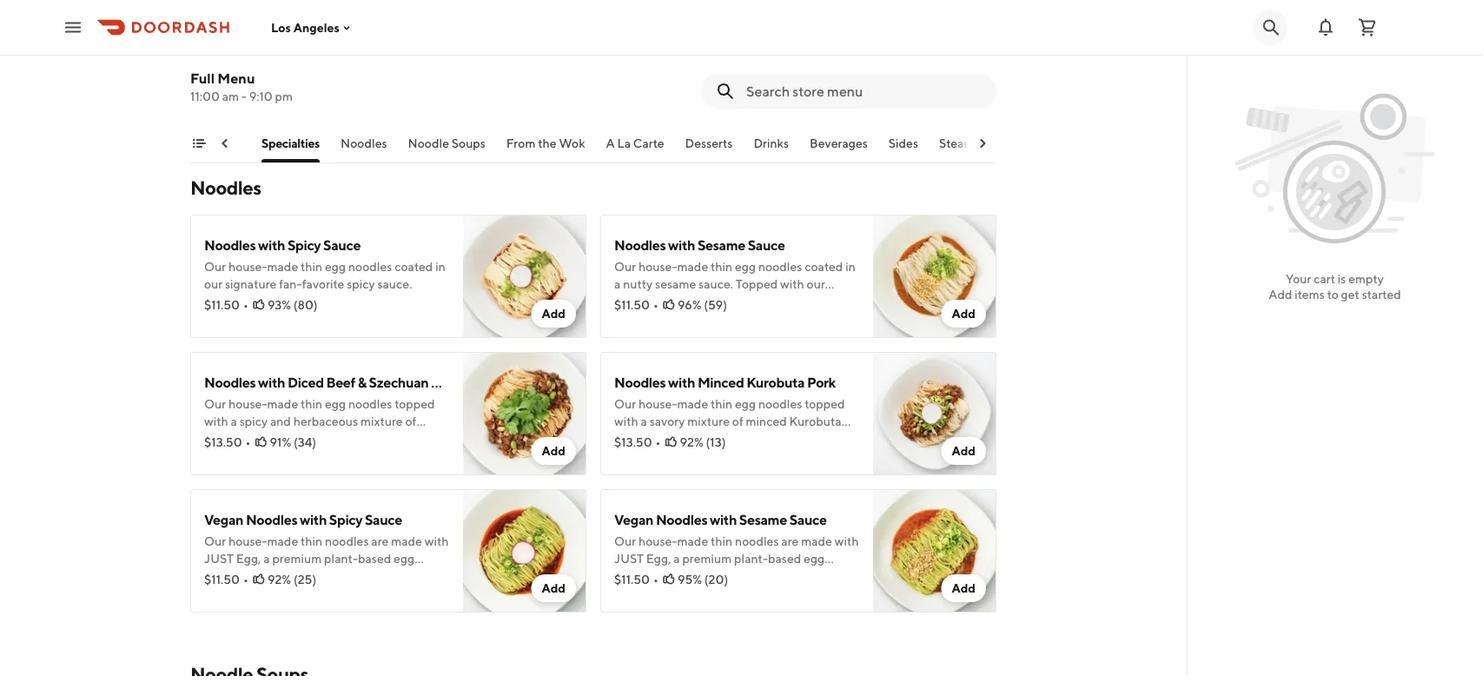 Task type: vqa. For each thing, say whether or not it's contained in the screenshot.
Previous button of carousel icon
no



Task type: locate. For each thing, give the bounding box(es) containing it.
0 vertical spatial sesame
[[698, 237, 745, 253]]

0 horizontal spatial peanuts.
[[614, 312, 662, 326]]

vegan noodles with spicy sauce
[[204, 511, 402, 528]]

our inside truffle & kurobuta pork xiao long bao (5 each) our signature kurobuta pork xiao long bao is complemented by whole slices of rich truffle imported from italy.
[[204, 47, 226, 62]]

noodles up spicy
[[348, 259, 392, 274]]

0 horizontal spatial $13.50
[[204, 435, 242, 449]]

0 horizontal spatial spicy
[[288, 237, 321, 253]]

1 horizontal spatial house-
[[639, 259, 677, 274]]

1 egg from the left
[[325, 259, 346, 274]]

our inside noodles with sesame sauce our house-made thin egg noodles coated in a nutty sesame sauce. topped with our signature chili oil and crushed roasted peanuts. may contain peanuts.
[[807, 277, 825, 291]]

1 our from the left
[[204, 277, 223, 291]]

peanuts. down the crushed
[[734, 312, 782, 326]]

egg up favorite at the top left of page
[[325, 259, 346, 274]]

1 vertical spatial is
[[1338, 272, 1346, 286]]

0 vertical spatial signature
[[228, 47, 280, 62]]

carte
[[633, 136, 664, 150]]

$11.50 for vegan noodles with spicy sauce
[[204, 572, 240, 587]]

our
[[204, 47, 226, 62], [204, 259, 226, 274], [614, 259, 636, 274]]

long up rich
[[393, 47, 421, 62]]

add for vegan noodles with sesame sauce
[[952, 581, 976, 595]]

noodles
[[348, 259, 392, 274], [759, 259, 802, 274]]

cart
[[1314, 272, 1336, 286]]

in inside noodles with sesame sauce our house-made thin egg noodles coated in a nutty sesame sauce. topped with our signature chili oil and crushed roasted peanuts. may contain peanuts.
[[846, 259, 856, 274]]

$25.00
[[204, 86, 246, 100]]

0 horizontal spatial is
[[204, 65, 213, 79]]

1 horizontal spatial vegan
[[614, 511, 654, 528]]

1 horizontal spatial spicy
[[329, 511, 362, 528]]

long up of
[[380, 25, 411, 41]]

0 vertical spatial pork
[[319, 25, 347, 41]]

your
[[1286, 272, 1312, 286]]

los angeles button
[[271, 20, 354, 35]]

coated inside noodles with spicy sauce our house-made thin egg noodles coated in our signature fan-favorite spicy sauce.
[[395, 259, 433, 274]]

1 horizontal spatial noodles
[[759, 259, 802, 274]]

1 vertical spatial long
[[393, 47, 421, 62]]

desserts
[[685, 136, 733, 150]]

&
[[247, 25, 255, 41], [358, 374, 366, 391]]

house- inside noodles with spicy sauce our house-made thin egg noodles coated in our signature fan-favorite spicy sauce.
[[228, 259, 267, 274]]

in inside noodles with spicy sauce our house-made thin egg noodles coated in our signature fan-favorite spicy sauce.
[[435, 259, 446, 274]]

our inside noodles with sesame sauce our house-made thin egg noodles coated in a nutty sesame sauce. topped with our signature chili oil and crushed roasted peanuts. may contain peanuts.
[[614, 259, 636, 274]]

drinks button
[[754, 135, 789, 162]]

coated for noodles with sesame sauce
[[805, 259, 843, 274]]

$11.50 left the 93%
[[204, 298, 240, 312]]

noodles with minced kurobuta pork image
[[873, 352, 997, 475]]

with up roasted
[[780, 277, 804, 291]]

1 sauce. from the left
[[377, 277, 412, 291]]

notification bell image
[[1316, 17, 1336, 38]]

• right -
[[249, 86, 255, 100]]

$11.50 • down nutty
[[614, 298, 659, 312]]

(25)
[[294, 572, 316, 587]]

long
[[380, 25, 411, 41], [393, 47, 421, 62]]

made for spicy
[[267, 259, 298, 274]]

by
[[301, 65, 315, 79]]

& right beef
[[358, 374, 366, 391]]

add for noodles with spicy sauce
[[542, 306, 566, 321]]

0 horizontal spatial 92%
[[268, 572, 291, 587]]

house-
[[228, 259, 267, 274], [639, 259, 677, 274]]

$11.50 for noodles with sesame sauce
[[614, 298, 650, 312]]

1 made from the left
[[267, 259, 298, 274]]

specialties
[[262, 136, 320, 150]]

0 horizontal spatial egg
[[325, 259, 346, 274]]

add for vegan noodles with spicy sauce
[[542, 581, 566, 595]]

2 peanuts. from the left
[[734, 312, 782, 326]]

$11.50 • for noodles with sesame sauce
[[614, 298, 659, 312]]

noodles up topped
[[759, 259, 802, 274]]

in left noodles with sesame sauce image
[[846, 259, 856, 274]]

1 horizontal spatial in
[[846, 259, 856, 274]]

0 horizontal spatial thin
[[301, 259, 323, 274]]

add for noodles with diced beef & szechuan peppers
[[542, 444, 566, 458]]

with left minced
[[668, 374, 695, 391]]

with up fan-
[[258, 237, 285, 253]]

0 horizontal spatial made
[[267, 259, 298, 274]]

noodle soups
[[408, 136, 486, 150]]

thin up and
[[711, 259, 733, 274]]

thin up favorite at the top left of page
[[301, 259, 323, 274]]

2 house- from the left
[[639, 259, 677, 274]]

vegan noodles with sesame sauce image
[[873, 489, 997, 613]]

sesame inside noodles with sesame sauce our house-made thin egg noodles coated in a nutty sesame sauce. topped with our signature chili oil and crushed roasted peanuts. may contain peanuts.
[[698, 237, 745, 253]]

$13.50 left 92% (13)
[[614, 435, 652, 449]]

noodles inside noodles with sesame sauce our house-made thin egg noodles coated in a nutty sesame sauce. topped with our signature chili oil and crushed roasted peanuts. may contain peanuts.
[[759, 259, 802, 274]]

coated for noodles with spicy sauce
[[395, 259, 433, 274]]

diced
[[288, 374, 324, 391]]

sauce inside noodles with spicy sauce our house-made thin egg noodles coated in our signature fan-favorite spicy sauce.
[[323, 237, 361, 253]]

$13.50 • left 92% (13)
[[614, 435, 661, 449]]

0 horizontal spatial in
[[435, 259, 446, 274]]

2 thin from the left
[[711, 259, 733, 274]]

0 vertical spatial 92%
[[680, 435, 704, 449]]

0 horizontal spatial &
[[247, 25, 255, 41]]

house- for spicy
[[228, 259, 267, 274]]

& right truffle
[[247, 25, 255, 41]]

1 vertical spatial sesame
[[739, 511, 787, 528]]

coated inside noodles with sesame sauce our house-made thin egg noodles coated in a nutty sesame sauce. topped with our signature chili oil and crushed roasted peanuts. may contain peanuts.
[[805, 259, 843, 274]]

1 horizontal spatial &
[[358, 374, 366, 391]]

made inside noodles with spicy sauce our house-made thin egg noodles coated in our signature fan-favorite spicy sauce.
[[267, 259, 298, 274]]

sauce. right spicy
[[377, 277, 412, 291]]

2 $13.50 • from the left
[[614, 435, 661, 449]]

show menu categories image
[[192, 136, 206, 150]]

from
[[506, 136, 536, 150]]

$11.50 for noodles with spicy sauce
[[204, 298, 240, 312]]

2 noodles from the left
[[759, 259, 802, 274]]

•
[[249, 86, 255, 100], [243, 298, 248, 312], [653, 298, 659, 312], [246, 435, 251, 449], [656, 435, 661, 449], [243, 572, 248, 587], [653, 572, 659, 587]]

sauce
[[323, 237, 361, 253], [748, 237, 785, 253], [365, 511, 402, 528], [790, 511, 827, 528]]

1 horizontal spatial made
[[677, 259, 708, 274]]

0 vertical spatial spicy
[[288, 237, 321, 253]]

2 vertical spatial kurobuta
[[747, 374, 805, 391]]

add button for noodles with minced kurobuta pork
[[941, 437, 986, 465]]

2 vertical spatial pork
[[807, 374, 836, 391]]

2 made from the left
[[677, 259, 708, 274]]

1 horizontal spatial our
[[807, 277, 825, 291]]

thin inside noodles with sesame sauce our house-made thin egg noodles coated in a nutty sesame sauce. topped with our signature chili oil and crushed roasted peanuts. may contain peanuts.
[[711, 259, 733, 274]]

in left noodles with spicy sauce image
[[435, 259, 446, 274]]

spicy
[[288, 237, 321, 253], [329, 511, 362, 528]]

1 horizontal spatial sauce.
[[699, 277, 733, 291]]

0 horizontal spatial sauce.
[[377, 277, 412, 291]]

egg for sesame
[[735, 259, 756, 274]]

96% (59)
[[678, 298, 727, 312]]

thin for sesame
[[711, 259, 733, 274]]

80% (10)
[[274, 86, 323, 100]]

vegan
[[204, 511, 243, 528], [614, 511, 654, 528]]

1 in from the left
[[435, 259, 446, 274]]

with left the diced
[[258, 374, 285, 391]]

in
[[435, 259, 446, 274], [846, 259, 856, 274]]

drinks
[[754, 136, 789, 150]]

steam-
[[939, 136, 980, 150]]

$11.50 • for vegan noodles with sesame sauce
[[614, 572, 659, 587]]

is inside your cart is empty add items to get started
[[1338, 272, 1346, 286]]

-
[[241, 89, 247, 103]]

truffle & kurobuta pork xiao long bao (5 each) our signature kurobuta pork xiao long bao is complemented by whole slices of rich truffle imported from italy.
[[204, 25, 490, 96]]

$13.50 left 91%
[[204, 435, 242, 449]]

2 sauce. from the left
[[699, 277, 733, 291]]

with up (20)
[[710, 511, 737, 528]]

noodles inside noodles with spicy sauce our house-made thin egg noodles coated in our signature fan-favorite spicy sauce.
[[348, 259, 392, 274]]

2 vegan from the left
[[614, 511, 654, 528]]

signature up the 93%
[[225, 277, 277, 291]]

2 $13.50 from the left
[[614, 435, 652, 449]]

noodle
[[408, 136, 449, 150]]

1 vertical spatial spicy
[[329, 511, 362, 528]]

is
[[204, 65, 213, 79], [1338, 272, 1346, 286]]

a
[[614, 277, 621, 291]]

our left fan-
[[204, 277, 223, 291]]

noodle soups button
[[408, 135, 486, 162]]

2 egg from the left
[[735, 259, 756, 274]]

signature inside noodles with spicy sauce our house-made thin egg noodles coated in our signature fan-favorite spicy sauce.
[[225, 277, 277, 291]]

$11.50 • left the 93%
[[204, 298, 248, 312]]

$11.50 left 92% (25)
[[204, 572, 240, 587]]

made up sesame
[[677, 259, 708, 274]]

noodles with sesame sauce our house-made thin egg noodles coated in a nutty sesame sauce. topped with our signature chili oil and crushed roasted peanuts. may contain peanuts.
[[614, 237, 856, 326]]

$11.50 • for noodles with spicy sauce
[[204, 298, 248, 312]]

1 thin from the left
[[301, 259, 323, 274]]

92% for with
[[680, 435, 704, 449]]

1 horizontal spatial thin
[[711, 259, 733, 274]]

2 in from the left
[[846, 259, 856, 274]]

• left 91%
[[246, 435, 251, 449]]

0 horizontal spatial coated
[[395, 259, 433, 274]]

signature up "complemented"
[[228, 47, 280, 62]]

1 horizontal spatial peanuts.
[[734, 312, 782, 326]]

80%
[[274, 86, 299, 100]]

93%
[[268, 298, 291, 312]]

made up fan-
[[267, 259, 298, 274]]

add for noodles with sesame sauce
[[952, 306, 976, 321]]

la
[[617, 136, 631, 150]]

1 vertical spatial signature
[[225, 277, 277, 291]]

• left 92% (13)
[[656, 435, 661, 449]]

1 horizontal spatial is
[[1338, 272, 1346, 286]]

$11.50 • left 92% (25)
[[204, 572, 248, 587]]

1 house- from the left
[[228, 259, 267, 274]]

$13.50 •
[[204, 435, 251, 449], [614, 435, 661, 449]]

signature down nutty
[[614, 294, 666, 308]]

egg inside noodles with sesame sauce our house-made thin egg noodles coated in a nutty sesame sauce. topped with our signature chili oil and crushed roasted peanuts. may contain peanuts.
[[735, 259, 756, 274]]

1 horizontal spatial 92%
[[680, 435, 704, 449]]

$11.50 •
[[204, 298, 248, 312], [614, 298, 659, 312], [204, 572, 248, 587], [614, 572, 659, 587]]

$11.50 left 95%
[[614, 572, 650, 587]]

0 horizontal spatial noodles
[[348, 259, 392, 274]]

1 horizontal spatial $13.50
[[614, 435, 652, 449]]

vegan for vegan noodles with sesame sauce
[[614, 511, 654, 528]]

bao down (5
[[423, 47, 445, 62]]

made
[[267, 259, 298, 274], [677, 259, 708, 274]]

1 vertical spatial 92%
[[268, 572, 291, 587]]

0 vertical spatial is
[[204, 65, 213, 79]]

• left 95%
[[653, 572, 659, 587]]

add button for vegan noodles with spicy sauce
[[531, 574, 576, 602]]

add
[[1269, 287, 1293, 302], [542, 306, 566, 321], [952, 306, 976, 321], [542, 444, 566, 458], [952, 444, 976, 458], [542, 581, 566, 595], [952, 581, 976, 595]]

1 horizontal spatial $13.50 •
[[614, 435, 661, 449]]

0 horizontal spatial our
[[204, 277, 223, 291]]

xiao
[[350, 25, 377, 41], [365, 47, 390, 62]]

truffle & kurobuta pork xiao long bao (5 each) image
[[463, 3, 587, 126]]

0 horizontal spatial $13.50 •
[[204, 435, 251, 449]]

2 vertical spatial signature
[[614, 294, 666, 308]]

2 coated from the left
[[805, 259, 843, 274]]

thin inside noodles with spicy sauce our house-made thin egg noodles coated in our signature fan-favorite spicy sauce.
[[301, 259, 323, 274]]

signature
[[228, 47, 280, 62], [225, 277, 277, 291], [614, 294, 666, 308]]

$13.50 • for noodles with minced kurobuta pork
[[614, 435, 661, 449]]

1 vertical spatial &
[[358, 374, 366, 391]]

bao
[[414, 25, 438, 41], [423, 47, 445, 62]]

our inside noodles with spicy sauce our house-made thin egg noodles coated in our signature fan-favorite spicy sauce.
[[204, 259, 226, 274]]

sesame
[[698, 237, 745, 253], [739, 511, 787, 528]]

egg up topped
[[735, 259, 756, 274]]

1 horizontal spatial egg
[[735, 259, 756, 274]]

scroll menu navigation left image
[[218, 136, 232, 150]]

open menu image
[[63, 17, 83, 38]]

is right cart
[[1338, 272, 1346, 286]]

0 vertical spatial xiao
[[350, 25, 377, 41]]

$11.50 • for vegan noodles with spicy sauce
[[204, 572, 248, 587]]

the
[[538, 136, 557, 150]]

2 our from the left
[[807, 277, 825, 291]]

sides
[[889, 136, 919, 150]]

vegan noodles with spicy sauce image
[[463, 489, 587, 613]]

$13.50
[[204, 435, 242, 449], [614, 435, 652, 449]]

our up roasted
[[807, 277, 825, 291]]

is up "truffle"
[[204, 65, 213, 79]]

sauce. up and
[[699, 277, 733, 291]]

92% left (13)
[[680, 435, 704, 449]]

bao left (5
[[414, 25, 438, 41]]

$11.50
[[204, 298, 240, 312], [614, 298, 650, 312], [204, 572, 240, 587], [614, 572, 650, 587]]

1 $13.50 • from the left
[[204, 435, 251, 449]]

(80)
[[293, 298, 318, 312]]

spicy
[[347, 277, 375, 291]]

1 $13.50 from the left
[[204, 435, 242, 449]]

noodles
[[341, 136, 387, 150], [190, 176, 261, 199], [204, 237, 256, 253], [614, 237, 666, 253], [204, 374, 256, 391], [614, 374, 666, 391], [246, 511, 297, 528], [656, 511, 708, 528]]

thin for spicy
[[301, 259, 323, 274]]

• left chili
[[653, 298, 659, 312]]

noodles for noodles with spicy sauce
[[348, 259, 392, 274]]

1 horizontal spatial coated
[[805, 259, 843, 274]]

add button
[[531, 300, 576, 328], [941, 300, 986, 328], [531, 437, 576, 465], [941, 437, 986, 465], [531, 574, 576, 602], [941, 574, 986, 602]]

egg for spicy
[[325, 259, 346, 274]]

from the wok
[[506, 136, 585, 150]]

our for noodles with sesame sauce
[[614, 259, 636, 274]]

egg inside noodles with spicy sauce our house-made thin egg noodles coated in our signature fan-favorite spicy sauce.
[[325, 259, 346, 274]]

1 coated from the left
[[395, 259, 433, 274]]

0 vertical spatial &
[[247, 25, 255, 41]]

noodles button
[[341, 135, 387, 162]]

kurobuta
[[258, 25, 316, 41], [283, 47, 335, 62], [747, 374, 805, 391]]

(20)
[[705, 572, 728, 587]]

92% left (25)
[[268, 572, 291, 587]]

0 vertical spatial bao
[[414, 25, 438, 41]]

with
[[258, 237, 285, 253], [668, 237, 695, 253], [780, 277, 804, 291], [258, 374, 285, 391], [668, 374, 695, 391], [300, 511, 327, 528], [710, 511, 737, 528]]

• left the 93%
[[243, 298, 248, 312]]

full
[[190, 70, 215, 86]]

whole
[[318, 65, 351, 79]]

• for noodles with diced beef & szechuan peppers
[[246, 435, 251, 449]]

$11.50 • left 95%
[[614, 572, 659, 587]]

noodles with spicy sauce image
[[463, 215, 587, 338]]

0 horizontal spatial vegan
[[204, 511, 243, 528]]

$13.50 • left 91%
[[204, 435, 251, 449]]

1 vegan from the left
[[204, 511, 243, 528]]

made inside noodles with sesame sauce our house-made thin egg noodles coated in a nutty sesame sauce. topped with our signature chili oil and crushed roasted peanuts. may contain peanuts.
[[677, 259, 708, 274]]

$11.50 down nutty
[[614, 298, 650, 312]]

with inside noodles with spicy sauce our house-made thin egg noodles coated in our signature fan-favorite spicy sauce.
[[258, 237, 285, 253]]

1 noodles from the left
[[348, 259, 392, 274]]

menu
[[218, 70, 255, 86]]

noodles with sesame sauce image
[[873, 215, 997, 338]]

with up sesame
[[668, 237, 695, 253]]

peanuts. down nutty
[[614, 312, 662, 326]]

91%
[[270, 435, 291, 449]]

house- inside noodles with sesame sauce our house-made thin egg noodles coated in a nutty sesame sauce. topped with our signature chili oil and crushed roasted peanuts. may contain peanuts.
[[639, 259, 677, 274]]

• left 92% (25)
[[243, 572, 248, 587]]

1 vertical spatial xiao
[[365, 47, 390, 62]]

complemented
[[215, 65, 299, 79]]

0 horizontal spatial house-
[[228, 259, 267, 274]]



Task type: describe. For each thing, give the bounding box(es) containing it.
9:10
[[249, 89, 273, 103]]

• for noodles with minced kurobuta pork
[[656, 435, 661, 449]]

greens
[[201, 136, 241, 150]]

• for noodles with sesame sauce
[[653, 298, 659, 312]]

to
[[1327, 287, 1339, 302]]

noodles inside noodles with sesame sauce our house-made thin egg noodles coated in a nutty sesame sauce. topped with our signature chili oil and crushed roasted peanuts. may contain peanuts.
[[614, 237, 666, 253]]

our inside noodles with spicy sauce our house-made thin egg noodles coated in our signature fan-favorite spicy sauce.
[[204, 277, 223, 291]]

1 vertical spatial bao
[[423, 47, 445, 62]]

$13.50 for noodles with diced beef & szechuan peppers
[[204, 435, 242, 449]]

signature inside noodles with sesame sauce our house-made thin egg noodles coated in a nutty sesame sauce. topped with our signature chili oil and crushed roasted peanuts. may contain peanuts.
[[614, 294, 666, 308]]

noodles for noodles with sesame sauce
[[759, 259, 802, 274]]

0 vertical spatial long
[[380, 25, 411, 41]]

each)
[[455, 25, 490, 41]]

vegan noodles with sesame sauce
[[614, 511, 827, 528]]

sauce. inside noodles with spicy sauce our house-made thin egg noodles coated in our signature fan-favorite spicy sauce.
[[377, 277, 412, 291]]

from
[[294, 82, 320, 96]]

noodles with diced beef & szechuan peppers
[[204, 374, 482, 391]]

made for sesame
[[677, 259, 708, 274]]

92% for noodles
[[268, 572, 291, 587]]

rich
[[399, 65, 420, 79]]

truffle
[[204, 82, 238, 96]]

contain
[[690, 312, 732, 326]]

steam-at-home button
[[939, 135, 1032, 162]]

peppers
[[431, 374, 482, 391]]

(13)
[[706, 435, 726, 449]]

greens button
[[201, 135, 241, 162]]

1 peanuts. from the left
[[614, 312, 662, 326]]

96%
[[678, 298, 702, 312]]

los angeles
[[271, 20, 340, 35]]

los
[[271, 20, 291, 35]]

our for noodles with spicy sauce
[[204, 259, 226, 274]]

topped
[[736, 277, 778, 291]]

nutty
[[623, 277, 653, 291]]

get
[[1341, 287, 1360, 302]]

am
[[222, 89, 239, 103]]

0 items, open order cart image
[[1357, 17, 1378, 38]]

pm
[[275, 89, 293, 103]]

oil
[[694, 294, 707, 308]]

a
[[606, 136, 615, 150]]

desserts button
[[685, 135, 733, 162]]

favorite
[[302, 277, 344, 291]]

(10)
[[301, 86, 323, 100]]

• for truffle & kurobuta pork xiao long bao (5 each)
[[249, 86, 255, 100]]

$25.00 •
[[204, 86, 255, 100]]

spicy inside noodles with spicy sauce our house-made thin egg noodles coated in our signature fan-favorite spicy sauce.
[[288, 237, 321, 253]]

noodles with spicy sauce our house-made thin egg noodles coated in our signature fan-favorite spicy sauce.
[[204, 237, 446, 291]]

items
[[1295, 287, 1325, 302]]

minced
[[698, 374, 744, 391]]

noodles with minced kurobuta pork
[[614, 374, 836, 391]]

add for noodles with minced kurobuta pork
[[952, 444, 976, 458]]

roasted
[[779, 294, 821, 308]]

imported
[[241, 82, 292, 96]]

vegan for vegan noodles with spicy sauce
[[204, 511, 243, 528]]

91% (34)
[[270, 435, 316, 449]]

& inside truffle & kurobuta pork xiao long bao (5 each) our signature kurobuta pork xiao long bao is complemented by whole slices of rich truffle imported from italy.
[[247, 25, 255, 41]]

beef
[[326, 374, 355, 391]]

1 vertical spatial kurobuta
[[283, 47, 335, 62]]

noodles with diced beef & szechuan peppers image
[[463, 352, 587, 475]]

sauce. inside noodles with sesame sauce our house-made thin egg noodles coated in a nutty sesame sauce. topped with our signature chili oil and crushed roasted peanuts. may contain peanuts.
[[699, 277, 733, 291]]

at-
[[980, 136, 998, 150]]

0 vertical spatial kurobuta
[[258, 25, 316, 41]]

92% (13)
[[680, 435, 726, 449]]

$11.50 for vegan noodles with sesame sauce
[[614, 572, 650, 587]]

Item Search search field
[[746, 82, 983, 101]]

• for vegan noodles with sesame sauce
[[653, 572, 659, 587]]

is inside truffle & kurobuta pork xiao long bao (5 each) our signature kurobuta pork xiao long bao is complemented by whole slices of rich truffle imported from italy.
[[204, 65, 213, 79]]

steam-at-home
[[939, 136, 1032, 150]]

signature inside truffle & kurobuta pork xiao long bao (5 each) our signature kurobuta pork xiao long bao is complemented by whole slices of rich truffle imported from italy.
[[228, 47, 280, 62]]

$13.50 for noodles with minced kurobuta pork
[[614, 435, 652, 449]]

• for noodles with spicy sauce
[[243, 298, 248, 312]]

noodles inside noodles with spicy sauce our house-made thin egg noodles coated in our signature fan-favorite spicy sauce.
[[204, 237, 256, 253]]

95%
[[678, 572, 702, 587]]

add button for vegan noodles with sesame sauce
[[941, 574, 986, 602]]

scroll menu navigation right image
[[976, 136, 990, 150]]

soups
[[452, 136, 486, 150]]

in for noodles with sesame sauce
[[846, 259, 856, 274]]

95% (20)
[[678, 572, 728, 587]]

empty
[[1349, 272, 1384, 286]]

full menu 11:00 am - 9:10 pm
[[190, 70, 293, 103]]

93% (80)
[[268, 298, 318, 312]]

$13.50 • for noodles with diced beef & szechuan peppers
[[204, 435, 251, 449]]

and
[[709, 294, 730, 308]]

(5
[[440, 25, 453, 41]]

(34)
[[294, 435, 316, 449]]

(59)
[[704, 298, 727, 312]]

add inside your cart is empty add items to get started
[[1269, 287, 1293, 302]]

11:00
[[190, 89, 220, 103]]

with up (25)
[[300, 511, 327, 528]]

sides button
[[889, 135, 919, 162]]

1 vertical spatial pork
[[337, 47, 363, 62]]

of
[[386, 65, 397, 79]]

started
[[1362, 287, 1401, 302]]

may
[[664, 312, 688, 326]]

angeles
[[293, 20, 340, 35]]

home
[[998, 136, 1032, 150]]

beverages
[[810, 136, 868, 150]]

from the wok button
[[506, 135, 585, 162]]

sauce inside noodles with sesame sauce our house-made thin egg noodles coated in a nutty sesame sauce. topped with our signature chili oil and crushed roasted peanuts. may contain peanuts.
[[748, 237, 785, 253]]

your cart is empty add items to get started
[[1269, 272, 1401, 302]]

beverages button
[[810, 135, 868, 162]]

fan-
[[279, 277, 302, 291]]

house- for sesame
[[639, 259, 677, 274]]

in for noodles with spicy sauce
[[435, 259, 446, 274]]

truffle
[[204, 25, 244, 41]]

add button for noodles with diced beef & szechuan peppers
[[531, 437, 576, 465]]

szechuan
[[369, 374, 429, 391]]

slices
[[353, 65, 383, 79]]

wok
[[559, 136, 585, 150]]

a la carte button
[[606, 135, 664, 162]]

• for vegan noodles with spicy sauce
[[243, 572, 248, 587]]

italy.
[[322, 82, 349, 96]]

chili
[[668, 294, 691, 308]]

92% (25)
[[268, 572, 316, 587]]



